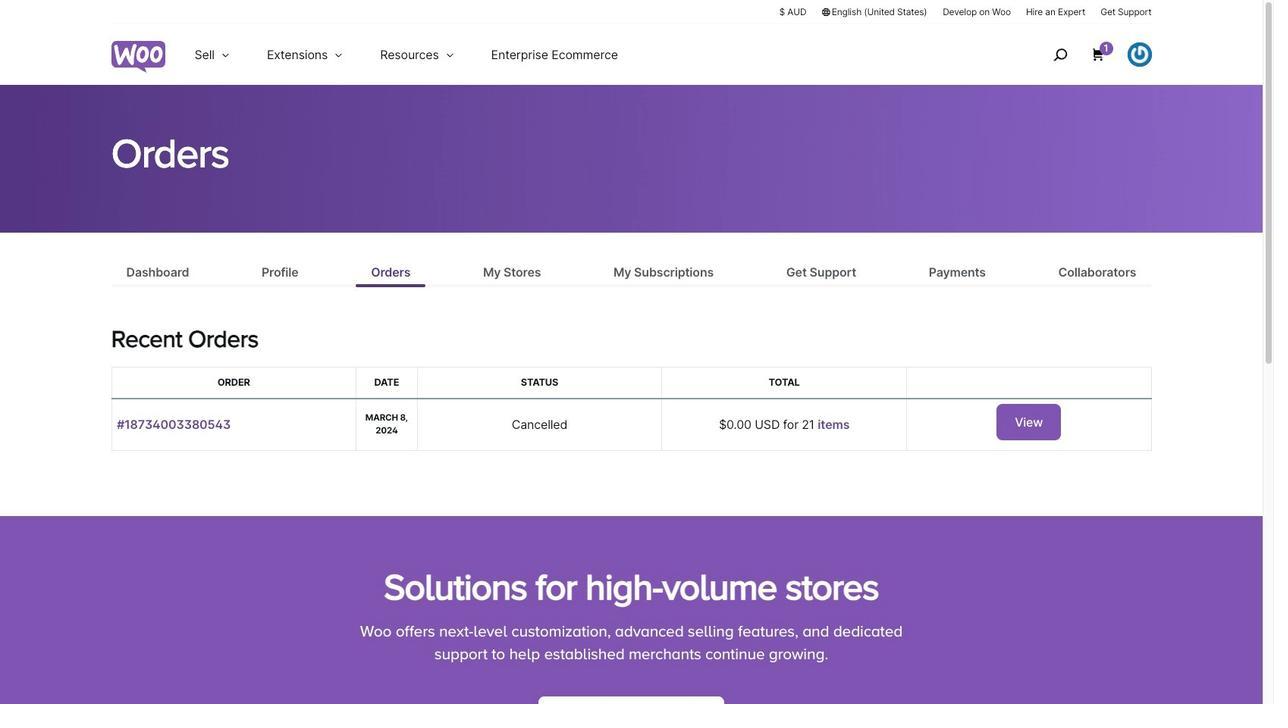 Task type: vqa. For each thing, say whether or not it's contained in the screenshot.
Service navigation menu element
yes



Task type: locate. For each thing, give the bounding box(es) containing it.
service navigation menu element
[[1021, 30, 1152, 79]]

open account menu image
[[1128, 42, 1152, 67]]



Task type: describe. For each thing, give the bounding box(es) containing it.
search image
[[1048, 42, 1072, 67]]



